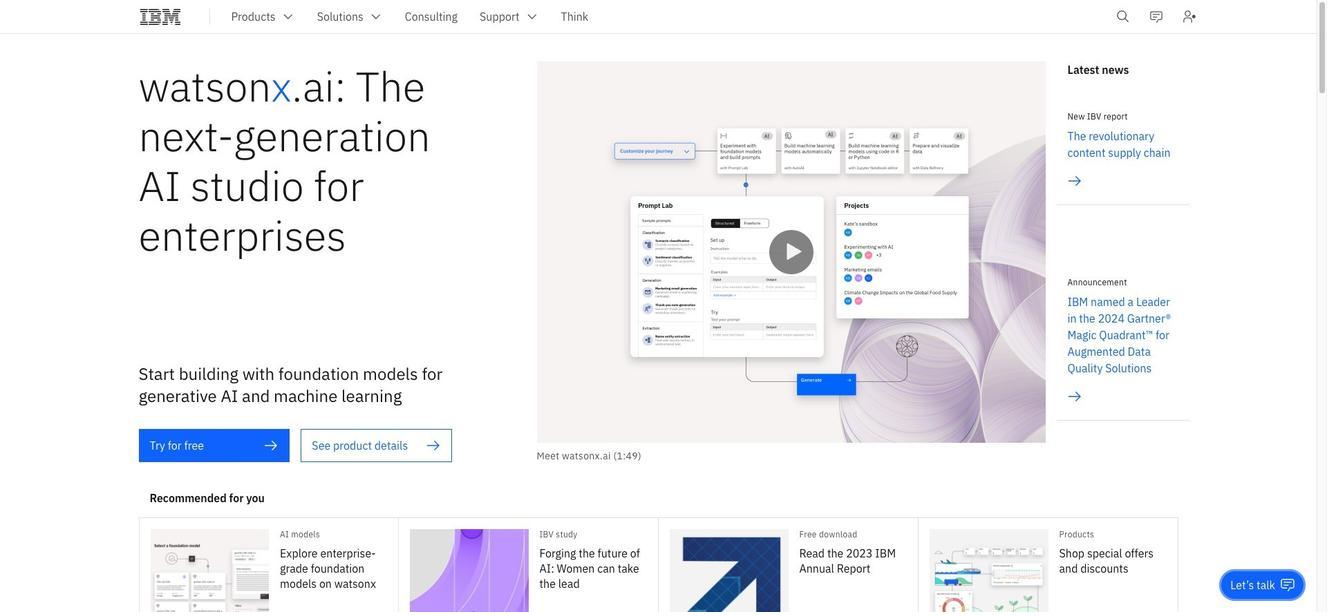 Task type: describe. For each thing, give the bounding box(es) containing it.
let's talk element
[[1231, 578, 1276, 593]]



